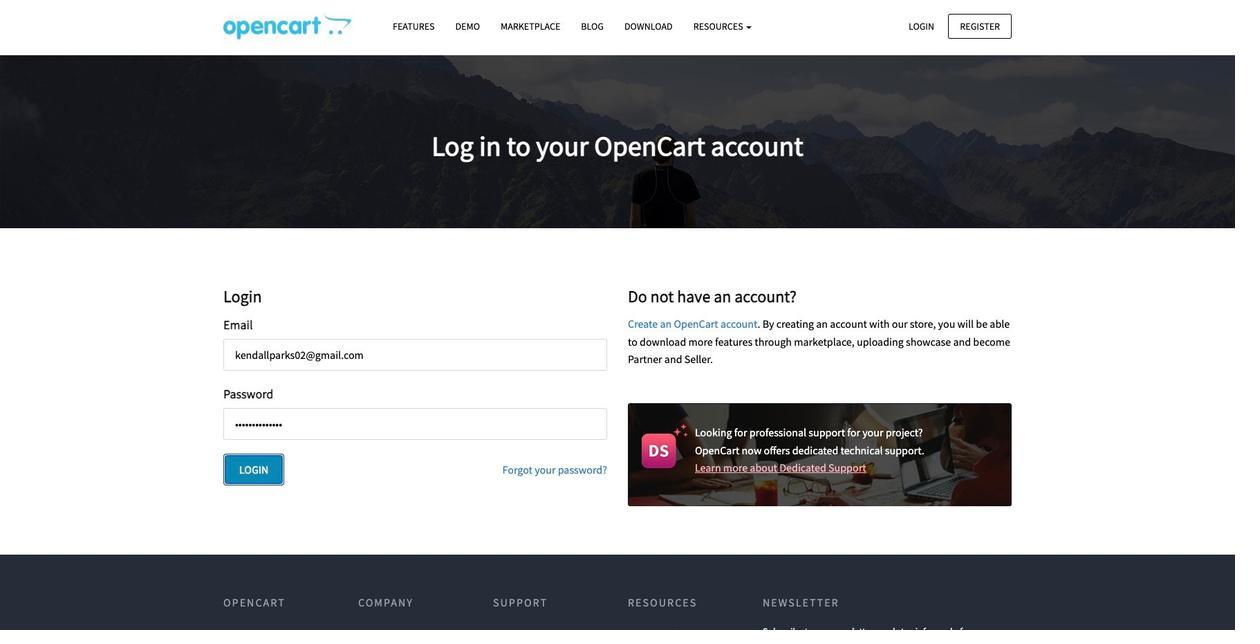 Task type: describe. For each thing, give the bounding box(es) containing it.
opencart - account login image
[[223, 15, 352, 39]]

Email text field
[[223, 339, 608, 371]]



Task type: locate. For each thing, give the bounding box(es) containing it.
Password password field
[[223, 408, 608, 440]]



Task type: vqa. For each thing, say whether or not it's contained in the screenshot.
OpenCart - Account Login Image
yes



